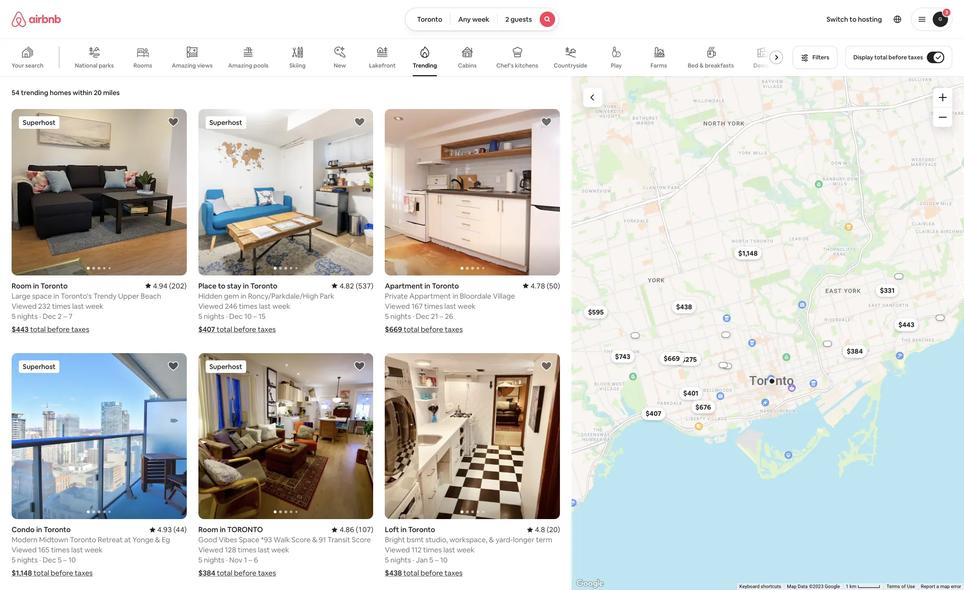 Task type: locate. For each thing, give the bounding box(es) containing it.
1 vertical spatial 2
[[58, 312, 62, 321]]

1 vertical spatial $1,148
[[12, 569, 32, 578]]

roncy/parkdale/high
[[248, 292, 318, 301]]

$743 button
[[611, 350, 635, 363]]

last up 15
[[259, 302, 271, 311]]

score right the walk
[[292, 536, 311, 545]]

5 inside the apartment in toronto private appartment in bloordale village viewed 167 times last week 5 nights · dec 21 – 26 $669 total before taxes
[[385, 312, 389, 321]]

last down toronto's
[[72, 302, 84, 311]]

2 left 7 in the left bottom of the page
[[58, 312, 62, 321]]

$669 down private
[[385, 325, 402, 334]]

toronto up midtown
[[44, 526, 71, 535]]

4.86
[[340, 526, 354, 535]]

1 score from the left
[[292, 536, 311, 545]]

4.93 out of 5 average rating,  44 reviews image
[[150, 526, 187, 535]]

1 horizontal spatial 10
[[244, 312, 252, 321]]

times down midtown
[[51, 546, 70, 555]]

0 vertical spatial to
[[850, 15, 857, 24]]

display total before taxes button
[[846, 46, 953, 69]]

dec down 167
[[416, 312, 430, 321]]

viewed inside room in toronto good vibes space *93 walk score & 91 transit score viewed 128 times last week 5 nights · nov 1 – 6 $384 total before taxes
[[198, 546, 223, 555]]

in right gem
[[241, 292, 247, 301]]

display total before taxes
[[854, 54, 924, 61]]

& inside condo in toronto modern midtown toronto retreat at yonge & eg viewed 165 times last week 5 nights · dec 5 – 10 $1,148 total before taxes
[[155, 536, 160, 545]]

1 horizontal spatial $438
[[676, 303, 692, 311]]

– right 21
[[440, 312, 444, 321]]

times inside condo in toronto modern midtown toronto retreat at yonge & eg viewed 165 times last week 5 nights · dec 5 – 10 $1,148 total before taxes
[[51, 546, 70, 555]]

3
[[946, 9, 949, 15]]

2 horizontal spatial 10
[[440, 556, 448, 565]]

total down 167
[[404, 325, 420, 334]]

· down 167
[[413, 312, 415, 321]]

before down the jan
[[421, 569, 443, 578]]

to inside profile element
[[850, 15, 857, 24]]

before inside room in toronto good vibes space *93 walk score & 91 transit score viewed 128 times last week 5 nights · nov 1 – 6 $384 total before taxes
[[234, 569, 257, 578]]

times down studio,
[[423, 546, 442, 555]]

1 vertical spatial room
[[198, 526, 218, 535]]

profile element
[[571, 0, 953, 39]]

1 vertical spatial $407
[[646, 410, 662, 418]]

before down midtown
[[51, 569, 73, 578]]

1 vertical spatial to
[[218, 281, 226, 291]]

search
[[25, 62, 43, 70]]

to inside place to stay in toronto hidden gem in roncy/parkdale/high park viewed 246 times last week 5 nights · dec 10 – 15 $407 total before taxes
[[218, 281, 226, 291]]

appartment
[[410, 292, 451, 301]]

week down workspace,
[[457, 546, 475, 555]]

· inside loft in toronto bright bsmt studio, workspace,  & yard-longer term viewed 112 times last week 5 nights · jan 5 – 10 $438 total before taxes
[[413, 556, 415, 565]]

your search
[[12, 62, 43, 70]]

map data ©2023 google
[[788, 585, 841, 590]]

week inside button
[[473, 15, 490, 24]]

5 down hidden
[[198, 312, 202, 321]]

total down 246
[[217, 325, 232, 334]]

score down (107) on the bottom left of the page
[[352, 536, 371, 545]]

$384 inside room in toronto good vibes space *93 walk score & 91 transit score viewed 128 times last week 5 nights · nov 1 – 6 $384 total before taxes
[[198, 569, 215, 578]]

nights left the jan
[[391, 556, 411, 565]]

1 left 'km'
[[846, 585, 849, 590]]

$438 inside $438 $676
[[676, 303, 692, 311]]

toronto up space
[[41, 281, 68, 291]]

room inside room in toronto large space in toronto's trendy upper beach viewed 232 times last week 5 nights · dec 2 – 7 $443 total before taxes
[[12, 281, 32, 291]]

1 horizontal spatial 2
[[506, 15, 509, 24]]

group for room in toronto good vibes space *93 walk score & 91 transit score viewed 128 times last week 5 nights · nov 1 – 6 $384 total before taxes
[[198, 353, 374, 520]]

toronto
[[227, 526, 263, 535]]

0 horizontal spatial score
[[292, 536, 311, 545]]

toronto up bsmt
[[408, 526, 435, 535]]

0 horizontal spatial 2
[[58, 312, 62, 321]]

amazing for amazing pools
[[228, 62, 252, 70]]

& left 91
[[312, 536, 317, 545]]

5 down large
[[12, 312, 16, 321]]

at
[[124, 536, 131, 545]]

total right display
[[875, 54, 888, 61]]

5 inside room in toronto good vibes space *93 walk score & 91 transit score viewed 128 times last week 5 nights · nov 1 – 6 $384 total before taxes
[[198, 556, 202, 565]]

1 horizontal spatial $1,148
[[739, 249, 758, 258]]

room for good
[[198, 526, 218, 535]]

1 vertical spatial 1
[[846, 585, 849, 590]]

0 vertical spatial room
[[12, 281, 32, 291]]

bright
[[385, 536, 405, 545]]

add to wishlist: apartment in toronto image
[[541, 116, 553, 128]]

$669 left $275
[[664, 354, 680, 363]]

toronto inside the apartment in toronto private appartment in bloordale village viewed 167 times last week 5 nights · dec 21 – 26 $669 total before taxes
[[432, 281, 459, 291]]

2 left guests
[[506, 15, 509, 24]]

5 down private
[[385, 312, 389, 321]]

nights down hidden
[[204, 312, 225, 321]]

group for loft in toronto bright bsmt studio, workspace,  & yard-longer term viewed 112 times last week 5 nights · jan 5 – 10 $438 total before taxes
[[385, 353, 560, 520]]

times inside room in toronto good vibes space *93 walk score & 91 transit score viewed 128 times last week 5 nights · nov 1 – 6 $384 total before taxes
[[238, 546, 257, 555]]

in right loft
[[401, 526, 407, 535]]

· down 246
[[226, 312, 228, 321]]

amazing for amazing views
[[172, 62, 196, 69]]

homes
[[50, 88, 71, 97]]

total inside loft in toronto bright bsmt studio, workspace,  & yard-longer term viewed 112 times last week 5 nights · jan 5 – 10 $438 total before taxes
[[404, 569, 419, 578]]

$384 button
[[843, 345, 868, 358]]

in left the bloordale
[[453, 292, 459, 301]]

– right the jan
[[435, 556, 439, 565]]

design
[[754, 62, 773, 70]]

dec down 165
[[43, 556, 56, 565]]

last
[[72, 302, 84, 311], [259, 302, 271, 311], [445, 302, 457, 311], [71, 546, 83, 555], [258, 546, 270, 555], [444, 546, 455, 555]]

score
[[292, 536, 311, 545], [352, 536, 371, 545]]

– left 15
[[253, 312, 257, 321]]

in up vibes
[[220, 526, 226, 535]]

$443 down $331 button
[[899, 321, 915, 329]]

group for place to stay in toronto hidden gem in roncy/parkdale/high park viewed 246 times last week 5 nights · dec 10 – 15 $407 total before taxes
[[198, 109, 374, 276]]

viewed down good
[[198, 546, 223, 555]]

times up 21
[[425, 302, 443, 311]]

private
[[385, 292, 408, 301]]

10 inside loft in toronto bright bsmt studio, workspace,  & yard-longer term viewed 112 times last week 5 nights · jan 5 – 10 $438 total before taxes
[[440, 556, 448, 565]]

$1,148 inside button
[[739, 249, 758, 258]]

week down the walk
[[271, 546, 289, 555]]

shortcuts
[[761, 585, 782, 590]]

$275 button
[[677, 353, 701, 366]]

5 inside place to stay in toronto hidden gem in roncy/parkdale/high park viewed 246 times last week 5 nights · dec 10 – 15 $407 total before taxes
[[198, 312, 202, 321]]

amazing left pools
[[228, 62, 252, 70]]

week down roncy/parkdale/high
[[273, 302, 290, 311]]

viewed inside condo in toronto modern midtown toronto retreat at yonge & eg viewed 165 times last week 5 nights · dec 5 – 10 $1,148 total before taxes
[[12, 546, 37, 555]]

0 vertical spatial $438
[[676, 303, 692, 311]]

times
[[52, 302, 71, 311], [239, 302, 258, 311], [425, 302, 443, 311], [51, 546, 70, 555], [238, 546, 257, 555], [423, 546, 442, 555]]

· down 165
[[39, 556, 41, 565]]

– down midtown
[[63, 556, 67, 565]]

0 horizontal spatial $1,148
[[12, 569, 32, 578]]

1 horizontal spatial $443
[[899, 321, 915, 329]]

$443 inside room in toronto large space in toronto's trendy upper beach viewed 232 times last week 5 nights · dec 2 – 7 $443 total before taxes
[[12, 325, 29, 334]]

add to wishlist: place to stay in toronto image
[[354, 116, 366, 128]]

room inside room in toronto good vibes space *93 walk score & 91 transit score viewed 128 times last week 5 nights · nov 1 – 6 $384 total before taxes
[[198, 526, 218, 535]]

nights down good
[[204, 556, 225, 565]]

week inside the apartment in toronto private appartment in bloordale village viewed 167 times last week 5 nights · dec 21 – 26 $669 total before taxes
[[458, 302, 476, 311]]

play
[[611, 62, 622, 70]]

0 horizontal spatial 1
[[244, 556, 247, 565]]

0 horizontal spatial 10
[[68, 556, 76, 565]]

· inside the apartment in toronto private appartment in bloordale village viewed 167 times last week 5 nights · dec 21 – 26 $669 total before taxes
[[413, 312, 415, 321]]

space
[[32, 292, 52, 301]]

your
[[12, 62, 24, 70]]

total
[[875, 54, 888, 61], [30, 325, 46, 334], [217, 325, 232, 334], [404, 325, 420, 334], [34, 569, 49, 578], [217, 569, 233, 578], [404, 569, 419, 578]]

· left nov
[[226, 556, 228, 565]]

before
[[889, 54, 908, 61], [47, 325, 70, 334], [234, 325, 256, 334], [421, 325, 444, 334], [51, 569, 73, 578], [234, 569, 257, 578], [421, 569, 443, 578]]

place
[[198, 281, 217, 291]]

eg
[[162, 536, 170, 545]]

1 horizontal spatial $669
[[664, 354, 680, 363]]

$401 button
[[679, 387, 703, 400]]

before right display
[[889, 54, 908, 61]]

0 horizontal spatial $407
[[198, 325, 215, 334]]

$443
[[899, 321, 915, 329], [12, 325, 29, 334]]

$1,148
[[739, 249, 758, 258], [12, 569, 32, 578]]

rooms
[[134, 62, 152, 70]]

dec
[[43, 312, 56, 321], [229, 312, 243, 321], [416, 312, 430, 321], [43, 556, 56, 565]]

toronto inside loft in toronto bright bsmt studio, workspace,  & yard-longer term viewed 112 times last week 5 nights · jan 5 – 10 $438 total before taxes
[[408, 526, 435, 535]]

0 vertical spatial $669
[[385, 325, 402, 334]]

last inside condo in toronto modern midtown toronto retreat at yonge & eg viewed 165 times last week 5 nights · dec 5 – 10 $1,148 total before taxes
[[71, 546, 83, 555]]

· inside condo in toronto modern midtown toronto retreat at yonge & eg viewed 165 times last week 5 nights · dec 5 – 10 $1,148 total before taxes
[[39, 556, 41, 565]]

1 horizontal spatial $407
[[646, 410, 662, 418]]

add to wishlist: loft in toronto image
[[541, 361, 553, 372]]

beach
[[141, 292, 161, 301]]

total inside room in toronto good vibes space *93 walk score & 91 transit score viewed 128 times last week 5 nights · nov 1 – 6 $384 total before taxes
[[217, 569, 233, 578]]

hidden
[[198, 292, 223, 301]]

dec inside room in toronto large space in toronto's trendy upper beach viewed 232 times last week 5 nights · dec 2 – 7 $443 total before taxes
[[43, 312, 56, 321]]

1 horizontal spatial amazing
[[228, 62, 252, 70]]

nights down modern
[[17, 556, 38, 565]]

165
[[38, 546, 49, 555]]

$669 inside the $407 $669
[[664, 354, 680, 363]]

1 horizontal spatial $384
[[847, 347, 863, 356]]

$669
[[385, 325, 402, 334], [664, 354, 680, 363]]

dec inside condo in toronto modern midtown toronto retreat at yonge & eg viewed 165 times last week 5 nights · dec 5 – 10 $1,148 total before taxes
[[43, 556, 56, 565]]

toronto inside button
[[417, 15, 443, 24]]

countryside
[[554, 62, 588, 70]]

& inside loft in toronto bright bsmt studio, workspace,  & yard-longer term viewed 112 times last week 5 nights · jan 5 – 10 $438 total before taxes
[[489, 536, 494, 545]]

last right 165
[[71, 546, 83, 555]]

dec down 232
[[43, 312, 56, 321]]

5 down good
[[198, 556, 202, 565]]

4.93 (44)
[[157, 526, 187, 535]]

to right switch
[[850, 15, 857, 24]]

0 horizontal spatial $443
[[12, 325, 29, 334]]

nights down private
[[391, 312, 411, 321]]

· left the jan
[[413, 556, 415, 565]]

good
[[198, 536, 217, 545]]

·
[[39, 312, 41, 321], [226, 312, 228, 321], [413, 312, 415, 321], [39, 556, 41, 565], [226, 556, 228, 565], [413, 556, 415, 565]]

· inside room in toronto good vibes space *93 walk score & 91 transit score viewed 128 times last week 5 nights · nov 1 – 6 $384 total before taxes
[[226, 556, 228, 565]]

times down space
[[238, 546, 257, 555]]

in right condo
[[36, 526, 42, 535]]

(44)
[[173, 526, 187, 535]]

1 vertical spatial $438
[[385, 569, 402, 578]]

in up the appartment
[[425, 281, 431, 291]]

toronto left "any"
[[417, 15, 443, 24]]

10 inside place to stay in toronto hidden gem in roncy/parkdale/high park viewed 246 times last week 5 nights · dec 10 – 15 $407 total before taxes
[[244, 312, 252, 321]]

& left the yard-
[[489, 536, 494, 545]]

before inside condo in toronto modern midtown toronto retreat at yonge & eg viewed 165 times last week 5 nights · dec 5 – 10 $1,148 total before taxes
[[51, 569, 73, 578]]

total down 165
[[34, 569, 49, 578]]

dec inside the apartment in toronto private appartment in bloordale village viewed 167 times last week 5 nights · dec 21 – 26 $669 total before taxes
[[416, 312, 430, 321]]

1 horizontal spatial 1
[[846, 585, 849, 590]]

0 horizontal spatial to
[[218, 281, 226, 291]]

10 for condo in toronto modern midtown toronto retreat at yonge & eg viewed 165 times last week 5 nights · dec 5 – 10 $1,148 total before taxes
[[68, 556, 76, 565]]

viewed down hidden
[[198, 302, 223, 311]]

total inside room in toronto large space in toronto's trendy upper beach viewed 232 times last week 5 nights · dec 2 – 7 $443 total before taxes
[[30, 325, 46, 334]]

$676
[[696, 403, 711, 412]]

&
[[700, 62, 704, 70], [155, 536, 160, 545], [312, 536, 317, 545], [489, 536, 494, 545]]

0 vertical spatial $407
[[198, 325, 215, 334]]

group
[[0, 39, 788, 76], [12, 109, 187, 276], [198, 109, 374, 276], [385, 109, 560, 276], [12, 353, 187, 520], [198, 353, 374, 520], [385, 353, 560, 520]]

$407 inside the $407 $669
[[646, 410, 662, 418]]

1 horizontal spatial to
[[850, 15, 857, 24]]

viewed down modern
[[12, 546, 37, 555]]

$384 inside "button"
[[847, 347, 863, 356]]

4.78
[[531, 281, 546, 291]]

last down studio,
[[444, 546, 455, 555]]

0 vertical spatial $1,148
[[739, 249, 758, 258]]

last down *93
[[258, 546, 270, 555]]

0 vertical spatial 1
[[244, 556, 247, 565]]

nights inside the apartment in toronto private appartment in bloordale village viewed 167 times last week 5 nights · dec 21 – 26 $669 total before taxes
[[391, 312, 411, 321]]

total down 232
[[30, 325, 46, 334]]

term
[[536, 536, 553, 545]]

apartment in toronto private appartment in bloordale village viewed 167 times last week 5 nights · dec 21 – 26 $669 total before taxes
[[385, 281, 515, 334]]

0 horizontal spatial $384
[[198, 569, 215, 578]]

national
[[75, 62, 98, 69]]

– inside the apartment in toronto private appartment in bloordale village viewed 167 times last week 5 nights · dec 21 – 26 $669 total before taxes
[[440, 312, 444, 321]]

– left 7 in the left bottom of the page
[[63, 312, 67, 321]]

trending
[[413, 62, 437, 70]]

toronto up the appartment
[[432, 281, 459, 291]]

$407 inside place to stay in toronto hidden gem in roncy/parkdale/high park viewed 246 times last week 5 nights · dec 10 – 15 $407 total before taxes
[[198, 325, 215, 334]]

room up good
[[198, 526, 218, 535]]

2 score from the left
[[352, 536, 371, 545]]

& left eg
[[155, 536, 160, 545]]

last up 26
[[445, 302, 457, 311]]

6
[[254, 556, 258, 565]]

0 horizontal spatial amazing
[[172, 62, 196, 69]]

modern
[[12, 536, 38, 545]]

viewed down large
[[12, 302, 37, 311]]

112
[[412, 546, 422, 555]]

bed & breakfasts
[[688, 62, 734, 70]]

0 vertical spatial 2
[[506, 15, 509, 24]]

week right "any"
[[473, 15, 490, 24]]

4.86 (107)
[[340, 526, 374, 535]]

1 horizontal spatial score
[[352, 536, 371, 545]]

– inside place to stay in toronto hidden gem in roncy/parkdale/high park viewed 246 times last week 5 nights · dec 10 – 15 $407 total before taxes
[[253, 312, 257, 321]]

bed
[[688, 62, 699, 70]]

1 horizontal spatial room
[[198, 526, 218, 535]]

times right 246
[[239, 302, 258, 311]]

– inside room in toronto good vibes space *93 walk score & 91 transit score viewed 128 times last week 5 nights · nov 1 – 6 $384 total before taxes
[[249, 556, 252, 565]]

0 vertical spatial $384
[[847, 347, 863, 356]]

room up large
[[12, 281, 32, 291]]

to left stay
[[218, 281, 226, 291]]

dec down 246
[[229, 312, 243, 321]]

week
[[473, 15, 490, 24], [86, 302, 103, 311], [273, 302, 290, 311], [458, 302, 476, 311], [85, 546, 102, 555], [271, 546, 289, 555], [457, 546, 475, 555]]

place to stay in toronto hidden gem in roncy/parkdale/high park viewed 246 times last week 5 nights · dec 10 – 15 $407 total before taxes
[[198, 281, 335, 334]]

viewed inside the apartment in toronto private appartment in bloordale village viewed 167 times last week 5 nights · dec 21 – 26 $669 total before taxes
[[385, 302, 410, 311]]

· down 232
[[39, 312, 41, 321]]

$1,148 button
[[734, 246, 762, 260]]

before inside loft in toronto bright bsmt studio, workspace,  & yard-longer term viewed 112 times last week 5 nights · jan 5 – 10 $438 total before taxes
[[421, 569, 443, 578]]

studio,
[[426, 536, 448, 545]]

map
[[788, 585, 797, 590]]

midtown
[[39, 536, 68, 545]]

total down nov
[[217, 569, 233, 578]]

breakfasts
[[705, 62, 734, 70]]

1 vertical spatial $669
[[664, 354, 680, 363]]

week down retreat
[[85, 546, 102, 555]]

0 horizontal spatial room
[[12, 281, 32, 291]]

before down 21
[[421, 325, 444, 334]]

4.82
[[340, 281, 354, 291]]

nights inside room in toronto large space in toronto's trendy upper beach viewed 232 times last week 5 nights · dec 2 – 7 $443 total before taxes
[[17, 312, 38, 321]]

before down 7 in the left bottom of the page
[[47, 325, 70, 334]]

0 horizontal spatial $669
[[385, 325, 402, 334]]

terms
[[887, 585, 901, 590]]

total inside button
[[875, 54, 888, 61]]

before down 246
[[234, 325, 256, 334]]

amazing left the views
[[172, 62, 196, 69]]

4.93
[[157, 526, 172, 535]]

room
[[12, 281, 32, 291], [198, 526, 218, 535]]

map
[[941, 585, 950, 590]]

group containing national parks
[[0, 39, 788, 76]]

group for apartment in toronto private appartment in bloordale village viewed 167 times last week 5 nights · dec 21 – 26 $669 total before taxes
[[385, 109, 560, 276]]

2 guests button
[[497, 8, 559, 31]]

None search field
[[405, 8, 559, 31]]

toronto up roncy/parkdale/high
[[251, 281, 278, 291]]

before down nov
[[234, 569, 257, 578]]

taxes inside place to stay in toronto hidden gem in roncy/parkdale/high park viewed 246 times last week 5 nights · dec 10 – 15 $407 total before taxes
[[258, 325, 276, 334]]

nights inside room in toronto good vibes space *93 walk score & 91 transit score viewed 128 times last week 5 nights · nov 1 – 6 $384 total before taxes
[[204, 556, 225, 565]]

times up 7 in the left bottom of the page
[[52, 302, 71, 311]]

1 right nov
[[244, 556, 247, 565]]

viewed down private
[[385, 302, 410, 311]]

4.78 out of 5 average rating,  50 reviews image
[[523, 281, 560, 291]]

3 button
[[912, 8, 953, 31]]

nights
[[17, 312, 38, 321], [204, 312, 225, 321], [391, 312, 411, 321], [17, 556, 38, 565], [204, 556, 225, 565], [391, 556, 411, 565]]

– left "6"
[[249, 556, 252, 565]]

to for switch
[[850, 15, 857, 24]]

21
[[431, 312, 438, 321]]

week down trendy
[[86, 302, 103, 311]]

1 vertical spatial $384
[[198, 569, 215, 578]]

before inside room in toronto large space in toronto's trendy upper beach viewed 232 times last week 5 nights · dec 2 – 7 $443 total before taxes
[[47, 325, 70, 334]]

0 horizontal spatial $438
[[385, 569, 402, 578]]

$331
[[880, 286, 895, 295]]



Task type: describe. For each thing, give the bounding box(es) containing it.
jan
[[416, 556, 428, 565]]

5 down modern
[[12, 556, 16, 565]]

taxes inside the apartment in toronto private appartment in bloordale village viewed 167 times last week 5 nights · dec 21 – 26 $669 total before taxes
[[445, 325, 463, 334]]

cabins
[[458, 62, 477, 70]]

· inside room in toronto large space in toronto's trendy upper beach viewed 232 times last week 5 nights · dec 2 – 7 $443 total before taxes
[[39, 312, 41, 321]]

room in toronto large space in toronto's trendy upper beach viewed 232 times last week 5 nights · dec 2 – 7 $443 total before taxes
[[12, 281, 161, 334]]

lakefront
[[369, 62, 396, 70]]

week inside room in toronto good vibes space *93 walk score & 91 transit score viewed 128 times last week 5 nights · nov 1 – 6 $384 total before taxes
[[271, 546, 289, 555]]

$443 inside button
[[899, 321, 915, 329]]

yonge
[[133, 536, 154, 545]]

last inside loft in toronto bright bsmt studio, workspace,  & yard-longer term viewed 112 times last week 5 nights · jan 5 – 10 $438 total before taxes
[[444, 546, 455, 555]]

last inside the apartment in toronto private appartment in bloordale village viewed 167 times last week 5 nights · dec 21 – 26 $669 total before taxes
[[445, 302, 457, 311]]

chef's kitchens
[[497, 62, 539, 70]]

246
[[225, 302, 237, 311]]

week inside place to stay in toronto hidden gem in roncy/parkdale/high park viewed 246 times last week 5 nights · dec 10 – 15 $407 total before taxes
[[273, 302, 290, 311]]

$275
[[682, 355, 697, 364]]

$438 inside loft in toronto bright bsmt studio, workspace,  & yard-longer term viewed 112 times last week 5 nights · jan 5 – 10 $438 total before taxes
[[385, 569, 402, 578]]

total inside place to stay in toronto hidden gem in roncy/parkdale/high park viewed 246 times last week 5 nights · dec 10 – 15 $407 total before taxes
[[217, 325, 232, 334]]

room for large
[[12, 281, 32, 291]]

viewed inside place to stay in toronto hidden gem in roncy/parkdale/high park viewed 246 times last week 5 nights · dec 10 – 15 $407 total before taxes
[[198, 302, 223, 311]]

in right stay
[[243, 281, 249, 291]]

nights inside loft in toronto bright bsmt studio, workspace,  & yard-longer term viewed 112 times last week 5 nights · jan 5 – 10 $438 total before taxes
[[391, 556, 411, 565]]

& right bed
[[700, 62, 704, 70]]

pools
[[254, 62, 269, 70]]

none search field containing toronto
[[405, 8, 559, 31]]

report
[[922, 585, 936, 590]]

$331 button
[[876, 284, 899, 297]]

amazing pools
[[228, 62, 269, 70]]

taxes inside room in toronto good vibes space *93 walk score & 91 transit score viewed 128 times last week 5 nights · nov 1 – 6 $384 total before taxes
[[258, 569, 276, 578]]

add to wishlist: condo in toronto image
[[167, 361, 179, 372]]

5 down 'bright'
[[385, 556, 389, 565]]

gem
[[224, 292, 239, 301]]

taxes inside condo in toronto modern midtown toronto retreat at yonge & eg viewed 165 times last week 5 nights · dec 5 – 10 $1,148 total before taxes
[[75, 569, 93, 578]]

nov
[[229, 556, 243, 565]]

keyboard
[[740, 585, 760, 590]]

google
[[825, 585, 841, 590]]

trending
[[21, 88, 48, 97]]

$407 button
[[641, 407, 666, 421]]

group for room in toronto large space in toronto's trendy upper beach viewed 232 times last week 5 nights · dec 2 – 7 $443 total before taxes
[[12, 109, 187, 276]]

before inside button
[[889, 54, 908, 61]]

any week
[[459, 15, 490, 24]]

· inside place to stay in toronto hidden gem in roncy/parkdale/high park viewed 246 times last week 5 nights · dec 10 – 15 $407 total before taxes
[[226, 312, 228, 321]]

2 inside room in toronto large space in toronto's trendy upper beach viewed 232 times last week 5 nights · dec 2 – 7 $443 total before taxes
[[58, 312, 62, 321]]

$438 $676
[[676, 303, 711, 412]]

total inside the apartment in toronto private appartment in bloordale village viewed 167 times last week 5 nights · dec 21 – 26 $669 total before taxes
[[404, 325, 420, 334]]

before inside place to stay in toronto hidden gem in roncy/parkdale/high park viewed 246 times last week 5 nights · dec 10 – 15 $407 total before taxes
[[234, 325, 256, 334]]

times inside the apartment in toronto private appartment in bloordale village viewed 167 times last week 5 nights · dec 21 – 26 $669 total before taxes
[[425, 302, 443, 311]]

views
[[197, 62, 213, 69]]

7
[[69, 312, 73, 321]]

week inside room in toronto large space in toronto's trendy upper beach viewed 232 times last week 5 nights · dec 2 – 7 $443 total before taxes
[[86, 302, 103, 311]]

any
[[459, 15, 471, 24]]

loft
[[385, 526, 399, 535]]

viewed inside room in toronto large space in toronto's trendy upper beach viewed 232 times last week 5 nights · dec 2 – 7 $443 total before taxes
[[12, 302, 37, 311]]

keyboard shortcuts button
[[740, 584, 782, 591]]

in inside loft in toronto bright bsmt studio, workspace,  & yard-longer term viewed 112 times last week 5 nights · jan 5 – 10 $438 total before taxes
[[401, 526, 407, 535]]

display
[[854, 54, 874, 61]]

nights inside place to stay in toronto hidden gem in roncy/parkdale/high park viewed 246 times last week 5 nights · dec 10 – 15 $407 total before taxes
[[204, 312, 225, 321]]

loft in toronto bright bsmt studio, workspace,  & yard-longer term viewed 112 times last week 5 nights · jan 5 – 10 $438 total before taxes
[[385, 526, 553, 578]]

google map
showing 25 stays. region
[[569, 76, 965, 591]]

zoom out image
[[940, 114, 947, 121]]

filters button
[[793, 46, 838, 69]]

– inside room in toronto large space in toronto's trendy upper beach viewed 232 times last week 5 nights · dec 2 – 7 $443 total before taxes
[[63, 312, 67, 321]]

any week button
[[450, 8, 498, 31]]

transit
[[328, 536, 350, 545]]

taxes inside loft in toronto bright bsmt studio, workspace,  & yard-longer term viewed 112 times last week 5 nights · jan 5 – 10 $438 total before taxes
[[445, 569, 463, 578]]

hosting
[[859, 15, 883, 24]]

26
[[445, 312, 453, 321]]

week inside condo in toronto modern midtown toronto retreat at yonge & eg viewed 165 times last week 5 nights · dec 5 – 10 $1,148 total before taxes
[[85, 546, 102, 555]]

167
[[412, 302, 423, 311]]

5 down midtown
[[58, 556, 62, 565]]

4.94
[[153, 281, 168, 291]]

– inside loft in toronto bright bsmt studio, workspace,  & yard-longer term viewed 112 times last week 5 nights · jan 5 – 10 $438 total before taxes
[[435, 556, 439, 565]]

stay
[[227, 281, 242, 291]]

taxes inside button
[[909, 54, 924, 61]]

viewed inside loft in toronto bright bsmt studio, workspace,  & yard-longer term viewed 112 times last week 5 nights · jan 5 – 10 $438 total before taxes
[[385, 546, 410, 555]]

apartment
[[385, 281, 423, 291]]

group for condo in toronto modern midtown toronto retreat at yonge & eg viewed 165 times last week 5 nights · dec 5 – 10 $1,148 total before taxes
[[12, 353, 187, 520]]

in right space
[[53, 292, 59, 301]]

google image
[[574, 578, 606, 591]]

walk
[[274, 536, 290, 545]]

4.82 (537)
[[340, 281, 374, 291]]

room in toronto good vibes space *93 walk score & 91 transit score viewed 128 times last week 5 nights · nov 1 – 6 $384 total before taxes
[[198, 526, 371, 578]]

zoom in image
[[940, 94, 947, 101]]

10 for loft in toronto bright bsmt studio, workspace,  & yard-longer term viewed 112 times last week 5 nights · jan 5 – 10 $438 total before taxes
[[440, 556, 448, 565]]

switch
[[827, 15, 849, 24]]

error
[[952, 585, 962, 590]]

taxes inside room in toronto large space in toronto's trendy upper beach viewed 232 times last week 5 nights · dec 2 – 7 $443 total before taxes
[[71, 325, 89, 334]]

(50)
[[547, 281, 560, 291]]

5 right the jan
[[430, 556, 434, 565]]

in inside condo in toronto modern midtown toronto retreat at yonge & eg viewed 165 times last week 5 nights · dec 5 – 10 $1,148 total before taxes
[[36, 526, 42, 535]]

times inside place to stay in toronto hidden gem in roncy/parkdale/high park viewed 246 times last week 5 nights · dec 10 – 15 $407 total before taxes
[[239, 302, 258, 311]]

retreat
[[98, 536, 123, 545]]

nights inside condo in toronto modern midtown toronto retreat at yonge & eg viewed 165 times last week 5 nights · dec 5 – 10 $1,148 total before taxes
[[17, 556, 38, 565]]

workspace,
[[450, 536, 488, 545]]

report a map error link
[[922, 585, 962, 590]]

bloordale
[[460, 292, 492, 301]]

add to wishlist: room in toronto image
[[354, 361, 366, 372]]

week inside loft in toronto bright bsmt studio, workspace,  & yard-longer term viewed 112 times last week 5 nights · jan 5 – 10 $438 total before taxes
[[457, 546, 475, 555]]

toronto inside room in toronto large space in toronto's trendy upper beach viewed 232 times last week 5 nights · dec 2 – 7 $443 total before taxes
[[41, 281, 68, 291]]

– inside condo in toronto modern midtown toronto retreat at yonge & eg viewed 165 times last week 5 nights · dec 5 – 10 $1,148 total before taxes
[[63, 556, 67, 565]]

upper
[[118, 292, 139, 301]]

91
[[319, 536, 326, 545]]

1 km
[[846, 585, 858, 590]]

yard-
[[496, 536, 513, 545]]

longer
[[513, 536, 535, 545]]

$669 inside the apartment in toronto private appartment in bloordale village viewed 167 times last week 5 nights · dec 21 – 26 $669 total before taxes
[[385, 325, 402, 334]]

4.94 (202)
[[153, 281, 187, 291]]

5 inside room in toronto large space in toronto's trendy upper beach viewed 232 times last week 5 nights · dec 2 – 7 $443 total before taxes
[[12, 312, 16, 321]]

*93
[[261, 536, 272, 545]]

$595
[[588, 308, 604, 317]]

toronto inside place to stay in toronto hidden gem in roncy/parkdale/high park viewed 246 times last week 5 nights · dec 10 – 15 $407 total before taxes
[[251, 281, 278, 291]]

4.8 out of 5 average rating,  20 reviews image
[[527, 526, 560, 535]]

national parks
[[75, 62, 114, 69]]

terms of use
[[887, 585, 916, 590]]

dec inside place to stay in toronto hidden gem in roncy/parkdale/high park viewed 246 times last week 5 nights · dec 10 – 15 $407 total before taxes
[[229, 312, 243, 321]]

$676 button
[[691, 401, 716, 414]]

$1,148 inside condo in toronto modern midtown toronto retreat at yonge & eg viewed 165 times last week 5 nights · dec 5 – 10 $1,148 total before taxes
[[12, 569, 32, 578]]

2 inside button
[[506, 15, 509, 24]]

times inside loft in toronto bright bsmt studio, workspace,  & yard-longer term viewed 112 times last week 5 nights · jan 5 – 10 $438 total before taxes
[[423, 546, 442, 555]]

in up space
[[33, 281, 39, 291]]

skiing
[[289, 62, 306, 70]]

keyboard shortcuts
[[740, 585, 782, 590]]

trendy
[[93, 292, 117, 301]]

$438 button
[[672, 300, 697, 314]]

of
[[902, 585, 906, 590]]

vibes
[[219, 536, 237, 545]]

1 inside room in toronto good vibes space *93 walk score & 91 transit score viewed 128 times last week 5 nights · nov 1 – 6 $384 total before taxes
[[244, 556, 247, 565]]

toronto left retreat
[[70, 536, 96, 545]]

last inside place to stay in toronto hidden gem in roncy/parkdale/high park viewed 246 times last week 5 nights · dec 10 – 15 $407 total before taxes
[[259, 302, 271, 311]]

times inside room in toronto large space in toronto's trendy upper beach viewed 232 times last week 5 nights · dec 2 – 7 $443 total before taxes
[[52, 302, 71, 311]]

last inside room in toronto large space in toronto's trendy upper beach viewed 232 times last week 5 nights · dec 2 – 7 $443 total before taxes
[[72, 302, 84, 311]]

4.8
[[535, 526, 546, 535]]

4.86 out of 5 average rating,  107 reviews image
[[332, 526, 374, 535]]

4.78 (50)
[[531, 281, 560, 291]]

large
[[12, 292, 30, 301]]

& inside room in toronto good vibes space *93 walk score & 91 transit score viewed 128 times last week 5 nights · nov 1 – 6 $384 total before taxes
[[312, 536, 317, 545]]

before inside the apartment in toronto private appartment in bloordale village viewed 167 times last week 5 nights · dec 21 – 26 $669 total before taxes
[[421, 325, 444, 334]]

$401
[[684, 389, 699, 398]]

add to wishlist: room in toronto image
[[167, 116, 179, 128]]

last inside room in toronto good vibes space *93 walk score & 91 transit score viewed 128 times last week 5 nights · nov 1 – 6 $384 total before taxes
[[258, 546, 270, 555]]

toronto button
[[405, 8, 451, 31]]

4.82 out of 5 average rating,  537 reviews image
[[332, 281, 374, 291]]

total inside condo in toronto modern midtown toronto retreat at yonge & eg viewed 165 times last week 5 nights · dec 5 – 10 $1,148 total before taxes
[[34, 569, 49, 578]]

1 km button
[[844, 584, 884, 591]]

1 inside button
[[846, 585, 849, 590]]

switch to hosting
[[827, 15, 883, 24]]

amazing views
[[172, 62, 213, 69]]

guests
[[511, 15, 532, 24]]

to for place
[[218, 281, 226, 291]]

condo
[[12, 526, 35, 535]]

in inside room in toronto good vibes space *93 walk score & 91 transit score viewed 128 times last week 5 nights · nov 1 – 6 $384 total before taxes
[[220, 526, 226, 535]]

$743
[[615, 352, 631, 361]]

2 guests
[[506, 15, 532, 24]]

$669 button
[[660, 352, 685, 365]]

4.94 out of 5 average rating,  202 reviews image
[[145, 281, 187, 291]]



Task type: vqa. For each thing, say whether or not it's contained in the screenshot.


